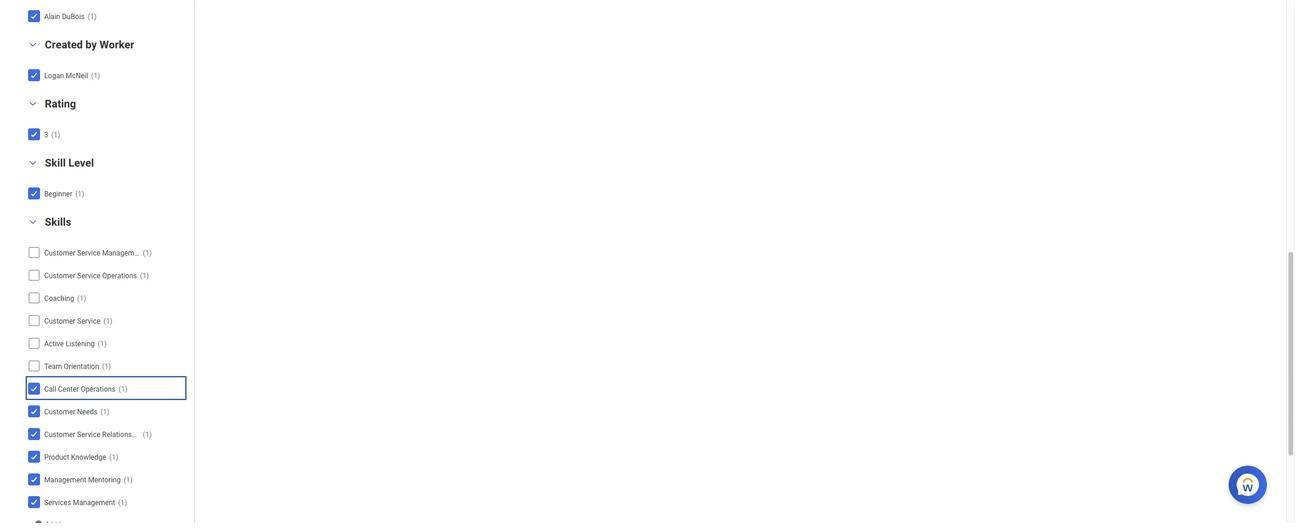 Task type: locate. For each thing, give the bounding box(es) containing it.
service up listening
[[77, 317, 100, 326]]

2 service from the top
[[77, 272, 100, 280]]

check small image left product
[[27, 450, 41, 464]]

customer for customer service operations
[[44, 272, 75, 280]]

operations down customer service management at top left
[[102, 272, 137, 280]]

(1) for product knowledge
[[109, 454, 118, 462]]

check small image for services management
[[27, 495, 41, 510]]

check small image for 3
[[27, 127, 41, 141]]

product knowledge
[[44, 454, 106, 462]]

3 customer from the top
[[44, 317, 75, 326]]

(1) inside created by worker group
[[91, 72, 100, 80]]

team
[[44, 363, 62, 371]]

management
[[102, 249, 144, 258], [143, 431, 186, 439], [44, 476, 86, 485], [73, 499, 115, 507]]

(1) for customer service
[[103, 317, 112, 326]]

customer service operations
[[44, 272, 137, 280]]

4 check small image from the top
[[27, 382, 41, 396]]

orientation
[[64, 363, 99, 371]]

check small image left logan
[[27, 68, 41, 82]]

service up the customer service operations
[[77, 249, 100, 258]]

1 check small image from the top
[[27, 9, 41, 23]]

service
[[77, 249, 100, 258], [77, 272, 100, 280], [77, 317, 100, 326], [77, 431, 100, 439]]

service up knowledge
[[77, 431, 100, 439]]

check small image for customer service relationship management
[[27, 427, 41, 442]]

operations
[[102, 272, 137, 280], [81, 386, 116, 394]]

(1)
[[88, 12, 97, 21], [91, 72, 100, 80], [51, 131, 60, 139], [75, 190, 84, 198], [143, 249, 152, 258], [140, 272, 149, 280], [77, 295, 86, 303], [103, 317, 112, 326], [98, 340, 107, 348], [102, 363, 111, 371], [119, 386, 128, 394], [101, 408, 110, 417], [143, 431, 152, 439], [109, 454, 118, 462], [124, 476, 133, 485], [118, 499, 127, 507]]

6 check small image from the top
[[27, 473, 41, 487]]

needs
[[77, 408, 98, 417]]

chevron down image left skill
[[26, 159, 40, 167]]

2 customer from the top
[[44, 272, 75, 280]]

(1) for management mentoring
[[124, 476, 133, 485]]

check small image left management mentoring
[[27, 473, 41, 487]]

0 vertical spatial chevron down image
[[26, 41, 40, 49]]

logan
[[44, 72, 64, 80]]

chevron down image for skill
[[26, 159, 40, 167]]

logan mcneil
[[44, 72, 88, 80]]

2 check small image from the top
[[27, 405, 41, 419]]

3 service from the top
[[77, 317, 100, 326]]

services
[[44, 499, 71, 507]]

3 check small image from the top
[[27, 427, 41, 442]]

alain dubois
[[44, 12, 85, 21]]

customer down center
[[44, 408, 75, 417]]

mentoring
[[88, 476, 121, 485]]

service for customer service
[[77, 317, 100, 326]]

customer down skills
[[44, 249, 75, 258]]

chevron down image
[[26, 41, 40, 49], [26, 159, 40, 167], [26, 218, 40, 226]]

check small image
[[27, 9, 41, 23], [27, 68, 41, 82], [27, 186, 41, 201], [27, 382, 41, 396], [27, 450, 41, 464], [27, 473, 41, 487]]

1 service from the top
[[77, 249, 100, 258]]

worker
[[100, 38, 134, 51]]

management up services
[[44, 476, 86, 485]]

check small image for call center operations
[[27, 382, 41, 396]]

customer
[[44, 249, 75, 258], [44, 272, 75, 280], [44, 317, 75, 326], [44, 408, 75, 417], [44, 431, 75, 439]]

alain
[[44, 12, 60, 21]]

chevron down image
[[26, 100, 40, 108]]

check small image inside skill level group
[[27, 186, 41, 201]]

(1) for team orientation
[[102, 363, 111, 371]]

4 customer from the top
[[44, 408, 75, 417]]

2 check small image from the top
[[27, 68, 41, 82]]

skill level group
[[24, 156, 188, 206]]

1 chevron down image from the top
[[26, 41, 40, 49]]

1 vertical spatial operations
[[81, 386, 116, 394]]

2 vertical spatial chevron down image
[[26, 218, 40, 226]]

(1) for customer service relationship management
[[143, 431, 152, 439]]

skills group
[[24, 215, 188, 524]]

created by worker
[[45, 38, 134, 51]]

5 customer from the top
[[44, 431, 75, 439]]

3 chevron down image from the top
[[26, 218, 40, 226]]

check small image inside created by worker group
[[27, 68, 41, 82]]

(1) inside "rating" group
[[51, 131, 60, 139]]

(1) for customer needs
[[101, 408, 110, 417]]

3 check small image from the top
[[27, 186, 41, 201]]

0 vertical spatial operations
[[102, 272, 137, 280]]

check small image for customer needs
[[27, 405, 41, 419]]

(1) for coaching
[[77, 295, 86, 303]]

customer down coaching
[[44, 317, 75, 326]]

customer up product
[[44, 431, 75, 439]]

(1) for alain dubois
[[88, 12, 97, 21]]

1 customer from the top
[[44, 249, 75, 258]]

(1) inside skill level group
[[75, 190, 84, 198]]

check small image left call
[[27, 382, 41, 396]]

operations up needs
[[81, 386, 116, 394]]

customer needs
[[44, 408, 98, 417]]

5 check small image from the top
[[27, 450, 41, 464]]

1 check small image from the top
[[27, 127, 41, 141]]

4 check small image from the top
[[27, 495, 41, 510]]

chevron down image left the skills button
[[26, 218, 40, 226]]

customer up coaching
[[44, 272, 75, 280]]

service for customer service operations
[[77, 272, 100, 280]]

operations for customer service operations
[[102, 272, 137, 280]]

check small image for alain dubois
[[27, 9, 41, 23]]

4 service from the top
[[77, 431, 100, 439]]

chevron down image left 'created'
[[26, 41, 40, 49]]

customer for customer service
[[44, 317, 75, 326]]

check small image for product knowledge
[[27, 450, 41, 464]]

2 chevron down image from the top
[[26, 159, 40, 167]]

active listening
[[44, 340, 95, 348]]

customer service management
[[44, 249, 144, 258]]

1 vertical spatial chevron down image
[[26, 159, 40, 167]]

check small image for management mentoring
[[27, 473, 41, 487]]

customer for customer service management
[[44, 249, 75, 258]]

management up the customer service operations
[[102, 249, 144, 258]]

check small image left beginner
[[27, 186, 41, 201]]

services management
[[44, 499, 115, 507]]

skills tree
[[27, 243, 186, 513]]

customer for customer service relationship management
[[44, 431, 75, 439]]

check small image
[[27, 127, 41, 141], [27, 405, 41, 419], [27, 427, 41, 442], [27, 495, 41, 510]]

management down mentoring
[[73, 499, 115, 507]]

service down customer service management at top left
[[77, 272, 100, 280]]

service for customer service management
[[77, 249, 100, 258]]

check small image left alain
[[27, 9, 41, 23]]



Task type: describe. For each thing, give the bounding box(es) containing it.
listening
[[66, 340, 95, 348]]

coaching
[[44, 295, 74, 303]]

knowledge
[[71, 454, 106, 462]]

rating button
[[45, 97, 76, 110]]

check small image for logan mcneil
[[27, 68, 41, 82]]

customer service relationship management
[[44, 431, 186, 439]]

active
[[44, 340, 64, 348]]

rating group
[[24, 97, 188, 147]]

3
[[44, 131, 48, 139]]

skill
[[45, 157, 66, 169]]

created by worker button
[[45, 38, 134, 51]]

relationship
[[102, 431, 142, 439]]

team orientation
[[44, 363, 99, 371]]

(1) for 3
[[51, 131, 60, 139]]

customer service
[[44, 317, 100, 326]]

center
[[58, 386, 79, 394]]

customer for customer needs
[[44, 408, 75, 417]]

skill level button
[[45, 157, 94, 169]]

mcneil
[[66, 72, 88, 80]]

call center operations
[[44, 386, 116, 394]]

(1) for call center operations
[[119, 386, 128, 394]]

skills button
[[45, 216, 71, 228]]

(1) for beginner
[[75, 190, 84, 198]]

(1) for customer service operations
[[140, 272, 149, 280]]

rating
[[45, 97, 76, 110]]

by
[[85, 38, 97, 51]]

chevron down image for created
[[26, 41, 40, 49]]

(1) for active listening
[[98, 340, 107, 348]]

skill level
[[45, 157, 94, 169]]

(1) for logan mcneil
[[91, 72, 100, 80]]

management right relationship
[[143, 431, 186, 439]]

created by worker group
[[24, 38, 188, 88]]

level
[[68, 157, 94, 169]]

check small image for beginner
[[27, 186, 41, 201]]

skills
[[45, 216, 71, 228]]

(1) for services management
[[118, 499, 127, 507]]

(1) for customer service management
[[143, 249, 152, 258]]

beginner
[[44, 190, 72, 198]]

created
[[45, 38, 83, 51]]

service for customer service relationship management
[[77, 431, 100, 439]]

product
[[44, 454, 69, 462]]

management mentoring
[[44, 476, 121, 485]]

call
[[44, 386, 56, 394]]

dubois
[[62, 12, 85, 21]]

operations for call center operations
[[81, 386, 116, 394]]



Task type: vqa. For each thing, say whether or not it's contained in the screenshot.


